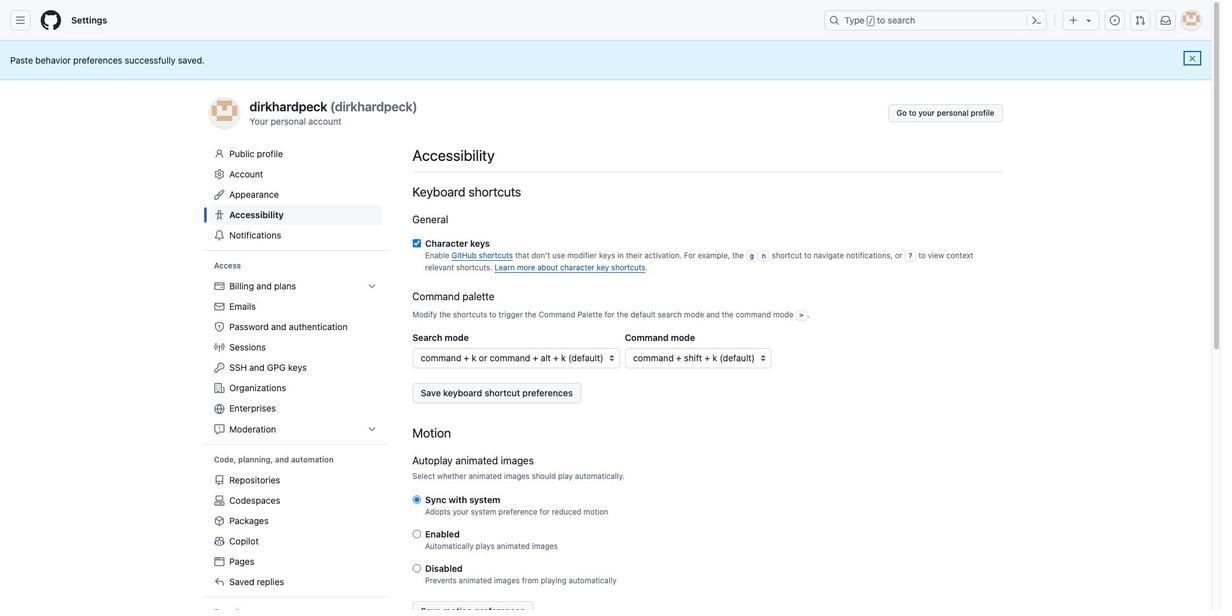 Task type: locate. For each thing, give the bounding box(es) containing it.
2 list from the top
[[209, 470, 382, 592]]

codespaces image
[[214, 496, 224, 506]]

person image
[[214, 149, 224, 159]]

None radio
[[413, 496, 421, 504], [413, 564, 421, 573], [413, 496, 421, 504], [413, 564, 421, 573]]

browser image
[[214, 557, 224, 567]]

1 vertical spatial list
[[209, 470, 382, 592]]

gear image
[[214, 169, 224, 179]]

paintbrush image
[[214, 190, 224, 200]]

triangle down image
[[1084, 15, 1095, 25]]

repo image
[[214, 475, 224, 486]]

accessibility image
[[214, 210, 224, 220]]

None radio
[[413, 530, 421, 538]]

alert
[[10, 53, 1202, 67]]

reply image
[[214, 577, 224, 587]]

0 vertical spatial list
[[209, 276, 382, 440]]

git pull request image
[[1136, 15, 1146, 25]]

package image
[[214, 516, 224, 526]]

None checkbox
[[413, 239, 421, 248]]

@dirkhardpeck image
[[209, 98, 240, 129]]

notifications image
[[1161, 15, 1172, 25]]

list
[[209, 276, 382, 440], [209, 470, 382, 592]]



Task type: describe. For each thing, give the bounding box(es) containing it.
command palette image
[[1032, 15, 1042, 25]]

globe image
[[214, 404, 224, 414]]

broadcast image
[[214, 342, 224, 353]]

organization image
[[214, 383, 224, 393]]

issue opened image
[[1110, 15, 1121, 25]]

copilot image
[[214, 536, 224, 547]]

bell image
[[214, 230, 224, 241]]

key image
[[214, 363, 224, 373]]

1 list from the top
[[209, 276, 382, 440]]

dismiss this message image
[[1188, 53, 1198, 64]]

shield lock image
[[214, 322, 224, 332]]

homepage image
[[41, 10, 61, 31]]

mail image
[[214, 302, 224, 312]]



Task type: vqa. For each thing, say whether or not it's contained in the screenshot.
2023
no



